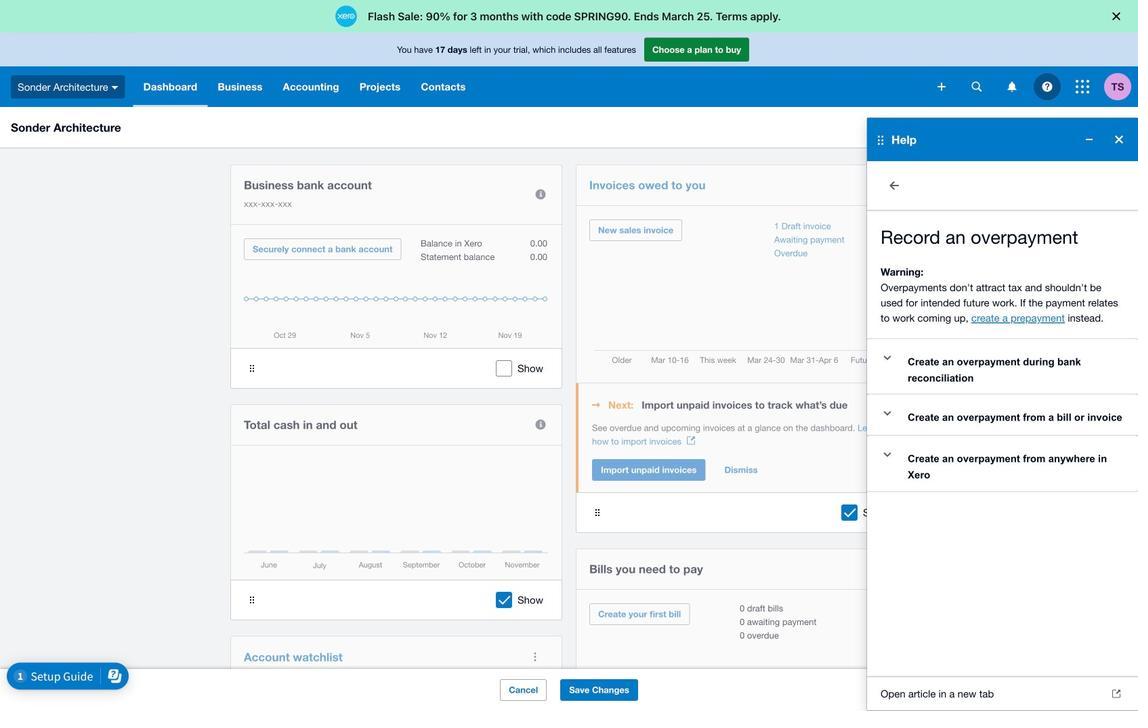 Task type: vqa. For each thing, say whether or not it's contained in the screenshot.
the 'close article' image
yes



Task type: describe. For each thing, give the bounding box(es) containing it.
close help menu image
[[1106, 126, 1133, 153]]

collapse help menu image
[[1076, 126, 1103, 153]]

1 horizontal spatial svg image
[[1043, 82, 1053, 92]]

2 toggle image from the top
[[874, 441, 901, 468]]

help menu search results element
[[867, 161, 1138, 712]]

1 toggle image from the top
[[874, 345, 901, 372]]

0 horizontal spatial svg image
[[112, 86, 118, 89]]

close article image
[[881, 172, 908, 199]]



Task type: locate. For each thing, give the bounding box(es) containing it.
opens in a new tab image
[[687, 437, 695, 445]]

dialog
[[0, 0, 1138, 33]]

svg image
[[1043, 82, 1053, 92], [112, 86, 118, 89]]

toggle image down toggle icon
[[874, 441, 901, 468]]

toggle image
[[874, 400, 901, 427]]

panel body document
[[592, 422, 895, 449]]

banner
[[0, 33, 1138, 712]]

group
[[867, 118, 1138, 712]]

1 vertical spatial toggle image
[[874, 441, 901, 468]]

svg image
[[1076, 80, 1090, 94], [972, 82, 982, 92], [1008, 82, 1017, 92], [938, 83, 946, 91]]

toggle image up toggle icon
[[874, 345, 901, 372]]

0 vertical spatial toggle image
[[874, 345, 901, 372]]

toggle image
[[874, 345, 901, 372], [874, 441, 901, 468]]



